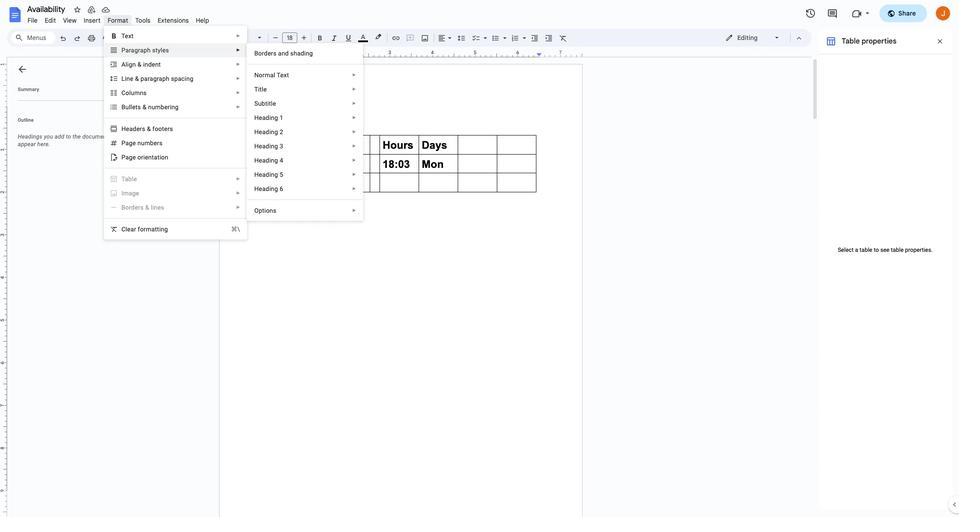 Task type: vqa. For each thing, say whether or not it's contained in the screenshot.
the bottom The Change
no



Task type: describe. For each thing, give the bounding box(es) containing it.
select
[[838, 247, 854, 253]]

0 vertical spatial text
[[121, 32, 134, 40]]

insert menu item
[[80, 15, 104, 26]]

headings you add to the document will appear here.
[[18, 133, 119, 148]]

⌘backslash element
[[220, 225, 240, 234]]

shading
[[290, 50, 313, 57]]

1 horizontal spatial text
[[277, 72, 289, 79]]

here.
[[37, 141, 50, 148]]

add
[[55, 133, 64, 140]]

orders
[[258, 50, 277, 57]]

you
[[44, 133, 53, 140]]

lign
[[126, 61, 136, 68]]

share button
[[880, 4, 927, 22]]

heading 2
[[254, 128, 283, 136]]

ine
[[125, 75, 133, 82]]

b orders and shading
[[254, 50, 313, 57]]

menu bar inside menu bar banner
[[24, 12, 213, 26]]

help menu item
[[192, 15, 213, 26]]

indent
[[143, 61, 161, 68]]

spacing
[[171, 75, 193, 82]]

u
[[141, 140, 145, 147]]

ormal
[[259, 72, 275, 79]]

bullets & numbering t element
[[121, 104, 181, 111]]

t
[[254, 86, 258, 93]]

Rename text field
[[24, 4, 70, 14]]

table properties application
[[0, 0, 959, 517]]

summary heading
[[18, 86, 39, 93]]

⌘\
[[231, 226, 240, 233]]

bulle
[[121, 104, 136, 111]]

Font size text field
[[283, 32, 297, 43]]

menu item containing i
[[105, 186, 247, 200]]

s
[[254, 100, 258, 107]]

n for s
[[140, 89, 143, 96]]

right margin image
[[537, 50, 582, 57]]

font list. arial selected. option
[[228, 32, 253, 44]]

heading 4 4 element
[[254, 157, 286, 164]]

heading for heading 1
[[254, 114, 278, 121]]

borders & lines q element
[[121, 204, 167, 211]]

m
[[123, 190, 129, 197]]

will
[[110, 133, 119, 140]]

& for ine
[[135, 75, 139, 82]]

colum
[[121, 89, 140, 96]]

mode and view toolbar
[[719, 29, 806, 47]]

heading 5
[[254, 171, 283, 178]]

headers & footers h element
[[121, 125, 176, 132]]

heading for heading 5
[[254, 171, 278, 178]]

4
[[280, 157, 283, 164]]

the
[[73, 133, 81, 140]]

format
[[108, 16, 128, 24]]

paragraph
[[141, 75, 169, 82]]

heading 4
[[254, 157, 283, 164]]

image m element
[[121, 190, 142, 197]]

a
[[121, 61, 126, 68]]

share
[[899, 9, 916, 17]]

table for table properties
[[842, 37, 860, 46]]

o
[[254, 207, 259, 214]]

extensions
[[158, 16, 189, 24]]

heading 3 3 element
[[254, 143, 286, 150]]

3
[[280, 143, 283, 150]]

left margin image
[[220, 50, 265, 57]]

text color image
[[358, 32, 368, 42]]

normal text n element
[[254, 72, 292, 79]]

help
[[196, 16, 209, 24]]

heading 1 1 element
[[254, 114, 286, 121]]

heading 6 6 element
[[254, 185, 286, 192]]

format menu item
[[104, 15, 132, 26]]

heading 6
[[254, 185, 283, 192]]

► inside borders & lines menu item
[[236, 205, 241, 210]]

headings
[[18, 133, 42, 140]]

& for lign
[[138, 61, 141, 68]]

h eaders & footers
[[121, 125, 173, 132]]

subtitle s element
[[254, 100, 279, 107]]

n ormal text
[[254, 72, 289, 79]]

and
[[278, 50, 289, 57]]

heading 3
[[254, 143, 283, 150]]

n for u
[[137, 140, 141, 147]]

align & indent a element
[[121, 61, 164, 68]]

► inside table menu item
[[236, 176, 241, 181]]

arial
[[228, 34, 241, 42]]

l ine & paragraph spacing
[[121, 75, 193, 82]]

table properties
[[842, 37, 897, 46]]

s ubtitle
[[254, 100, 276, 107]]

heading for heading 3
[[254, 143, 278, 150]]

file menu item
[[24, 15, 41, 26]]

borders and shading b element
[[254, 50, 316, 57]]

view
[[63, 16, 77, 24]]

p aragraph styles
[[121, 47, 169, 54]]

menu bar banner
[[0, 0, 959, 517]]

bulleted list menu image
[[501, 32, 507, 35]]

table menu item
[[105, 172, 247, 186]]

page orientation 3 element
[[121, 154, 171, 161]]

n
[[254, 72, 259, 79]]

1
[[280, 114, 283, 121]]

select a table to see table properties.
[[838, 247, 933, 253]]

a lign & indent
[[121, 61, 161, 68]]

outline
[[18, 117, 34, 123]]

table 2 element
[[121, 176, 140, 183]]

Font size field
[[282, 32, 301, 44]]

styles
[[152, 47, 169, 54]]

p
[[121, 47, 125, 54]]

properties
[[862, 37, 897, 46]]

document
[[82, 133, 108, 140]]

s for n
[[143, 89, 147, 96]]

title t element
[[254, 86, 270, 93]]

lear
[[126, 226, 136, 233]]



Task type: locate. For each thing, give the bounding box(es) containing it.
to left the
[[66, 133, 71, 140]]

age
[[129, 190, 139, 197]]

►
[[236, 33, 241, 38], [236, 48, 241, 52], [236, 62, 241, 67], [352, 72, 357, 77], [236, 76, 241, 81], [352, 87, 357, 92], [236, 90, 241, 95], [352, 101, 357, 106], [236, 104, 241, 109], [352, 115, 357, 120], [352, 129, 357, 134], [352, 144, 357, 148], [352, 158, 357, 163], [352, 172, 357, 177], [236, 176, 241, 181], [352, 186, 357, 191], [236, 191, 241, 196], [236, 205, 241, 210], [352, 208, 357, 213]]

page for page n u mbers
[[121, 140, 136, 147]]

1 horizontal spatial s
[[143, 89, 147, 96]]

edit
[[45, 16, 56, 24]]

l
[[121, 75, 125, 82]]

tools
[[135, 16, 151, 24]]

to for the
[[66, 133, 71, 140]]

0 vertical spatial s
[[143, 89, 147, 96]]

file
[[28, 16, 38, 24]]

table
[[842, 37, 860, 46], [121, 176, 137, 183]]

insert image image
[[420, 32, 430, 44]]

b
[[254, 50, 258, 57]]

properties.
[[905, 247, 933, 253]]

to inside headings you add to the document will appear here.
[[66, 133, 71, 140]]

t itle
[[254, 86, 267, 93]]

Star checkbox
[[71, 4, 84, 16]]

options o element
[[254, 207, 279, 214]]

text
[[121, 32, 134, 40], [277, 72, 289, 79]]

menu bar containing file
[[24, 12, 213, 26]]

2 table from the left
[[891, 247, 904, 253]]

6
[[280, 185, 283, 192]]

ptions
[[259, 207, 276, 214]]

0 vertical spatial page
[[121, 140, 136, 147]]

page
[[121, 140, 136, 147], [121, 154, 136, 161]]

colum n s
[[121, 89, 147, 96]]

0 horizontal spatial s
[[138, 104, 141, 111]]

appear
[[18, 141, 36, 148]]

formatting
[[138, 226, 168, 233]]

6 heading from the top
[[254, 185, 278, 192]]

Menus field
[[11, 32, 56, 44]]

n left mbers
[[137, 140, 141, 147]]

edit menu item
[[41, 15, 60, 26]]

select a table to see table properties. element
[[832, 247, 939, 253]]

borders & lines
[[121, 204, 164, 211]]

1 vertical spatial page
[[121, 154, 136, 161]]

columns n element
[[121, 89, 149, 96]]

table properties section
[[819, 29, 952, 510]]

table inside table menu item
[[121, 176, 137, 183]]

0 horizontal spatial table
[[121, 176, 137, 183]]

page numbers u element
[[121, 140, 165, 147]]

page down page n u mbers
[[121, 154, 136, 161]]

document outline element
[[7, 57, 128, 517]]

2
[[280, 128, 283, 136]]

1 vertical spatial n
[[137, 140, 141, 147]]

4 heading from the top
[[254, 157, 278, 164]]

s
[[143, 89, 147, 96], [138, 104, 141, 111]]

mbers
[[145, 140, 163, 147]]

& right ine
[[135, 75, 139, 82]]

main toolbar
[[55, 0, 570, 420]]

table left properties
[[842, 37, 860, 46]]

text up p
[[121, 32, 134, 40]]

2 page from the top
[[121, 154, 136, 161]]

0 horizontal spatial table
[[860, 247, 873, 253]]

2 heading from the top
[[254, 128, 278, 136]]

page n u mbers
[[121, 140, 163, 147]]

heading up heading 4
[[254, 143, 278, 150]]

s for t
[[138, 104, 141, 111]]

to inside table properties section
[[874, 247, 879, 253]]

5 heading from the top
[[254, 171, 278, 178]]

table inside table properties section
[[842, 37, 860, 46]]

i m age
[[121, 190, 139, 197]]

outline heading
[[7, 117, 128, 129]]

orientation
[[137, 154, 168, 161]]

editing button
[[719, 31, 786, 44]]

0 horizontal spatial text
[[121, 32, 134, 40]]

heading for heading 2
[[254, 128, 278, 136]]

c
[[121, 226, 126, 233]]

heading 2 2 element
[[254, 128, 286, 136]]

table right a at the top right of page
[[860, 247, 873, 253]]

table right see
[[891, 247, 904, 253]]

0 vertical spatial n
[[140, 89, 143, 96]]

1 vertical spatial table
[[121, 176, 137, 183]]

&
[[138, 61, 141, 68], [135, 75, 139, 82], [143, 104, 147, 111], [147, 125, 151, 132], [145, 204, 149, 211]]

t
[[136, 104, 138, 111]]

0 horizontal spatial to
[[66, 133, 71, 140]]

heading for heading 6
[[254, 185, 278, 192]]

borders & lines menu item
[[105, 200, 247, 215]]

page for page orientation
[[121, 154, 136, 161]]

paragraph styles p element
[[121, 47, 172, 54]]

menu bar
[[24, 12, 213, 26]]

& right lign
[[138, 61, 141, 68]]

to for see
[[874, 247, 879, 253]]

to left see
[[874, 247, 879, 253]]

see
[[881, 247, 890, 253]]

c lear formatting
[[121, 226, 168, 233]]

i
[[121, 190, 123, 197]]

a
[[855, 247, 858, 253]]

footers
[[153, 125, 173, 132]]

numbering
[[148, 104, 179, 111]]

line & paragraph spacing l element
[[121, 75, 196, 82]]

table
[[860, 247, 873, 253], [891, 247, 904, 253]]

1 vertical spatial s
[[138, 104, 141, 111]]

1 table from the left
[[860, 247, 873, 253]]

text right ormal
[[277, 72, 289, 79]]

menu containing b
[[247, 43, 363, 221]]

menu item
[[105, 186, 247, 200]]

lines
[[151, 204, 164, 211]]

1 horizontal spatial to
[[874, 247, 879, 253]]

page left u
[[121, 140, 136, 147]]

ubtitle
[[258, 100, 276, 107]]

1 vertical spatial to
[[874, 247, 879, 253]]

1 heading from the top
[[254, 114, 278, 121]]

1 vertical spatial text
[[277, 72, 289, 79]]

table up 'i m age'
[[121, 176, 137, 183]]

insert
[[84, 16, 101, 24]]

n up 'bulle t s & numbering'
[[140, 89, 143, 96]]

heading 1
[[254, 114, 283, 121]]

1 page from the top
[[121, 140, 136, 147]]

o ptions
[[254, 207, 276, 214]]

highlight color image
[[373, 32, 383, 42]]

& inside menu item
[[145, 204, 149, 211]]

heading down subtitle s element on the top of the page
[[254, 114, 278, 121]]

text s element
[[121, 32, 136, 40]]

top margin image
[[0, 64, 7, 109]]

clear formatting c element
[[121, 226, 171, 233]]

extensions menu item
[[154, 15, 192, 26]]

itle
[[258, 86, 267, 93]]

line & paragraph spacing image
[[456, 32, 467, 44]]

table for table 2 element
[[121, 176, 137, 183]]

menu
[[87, 0, 247, 354], [247, 43, 363, 221]]

heading down heading 5
[[254, 185, 278, 192]]

checklist menu image
[[481, 32, 487, 35]]

summary
[[18, 87, 39, 92]]

heading down heading 3
[[254, 157, 278, 164]]

editing
[[737, 34, 758, 42]]

view menu item
[[60, 15, 80, 26]]

3 heading from the top
[[254, 143, 278, 150]]

menu containing text
[[87, 0, 247, 354]]

heading down "heading 1"
[[254, 128, 278, 136]]

heading 5 5 element
[[254, 171, 286, 178]]

s right bulle
[[138, 104, 141, 111]]

& for eaders
[[147, 125, 151, 132]]

& right the t
[[143, 104, 147, 111]]

borders
[[121, 204, 144, 211]]

bulle t s & numbering
[[121, 104, 179, 111]]

aragraph
[[125, 47, 151, 54]]

1 horizontal spatial table
[[891, 247, 904, 253]]

& left lines on the left top of the page
[[145, 204, 149, 211]]

tools menu item
[[132, 15, 154, 26]]

bottom margin image
[[0, 489, 7, 517]]

heading for heading 4
[[254, 157, 278, 164]]

0 vertical spatial to
[[66, 133, 71, 140]]

eaders
[[126, 125, 145, 132]]

heading up heading 6
[[254, 171, 278, 178]]

s right the colum
[[143, 89, 147, 96]]

5
[[280, 171, 283, 178]]

& right eaders
[[147, 125, 151, 132]]

0 vertical spatial table
[[842, 37, 860, 46]]

h
[[121, 125, 126, 132]]

1 horizontal spatial table
[[842, 37, 860, 46]]

page orientation
[[121, 154, 168, 161]]



